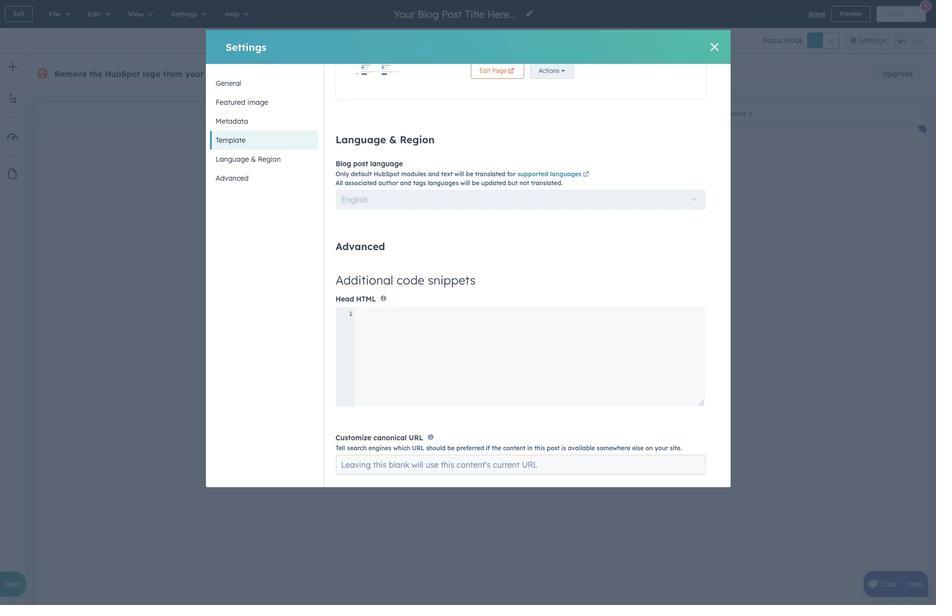 Task type: describe. For each thing, give the bounding box(es) containing it.
the inside additional code snippets dialog
[[492, 445, 501, 452]]

exit
[[13, 10, 24, 17]]

with
[[319, 69, 333, 78]]

your inside additional code snippets dialog
[[655, 445, 668, 452]]

image
[[247, 98, 268, 107]]

site.
[[670, 445, 682, 452]]

suite
[[353, 69, 369, 78]]

only default hubspot modules and text will be translated for
[[336, 170, 517, 178]]

1 horizontal spatial and
[[428, 170, 439, 178]]

tags
[[413, 179, 426, 187]]

language & region button
[[210, 150, 318, 169]]

1 horizontal spatial language
[[336, 133, 386, 146]]

which
[[393, 445, 410, 452]]

hubspot for default
[[374, 170, 399, 178]]

customize
[[336, 434, 371, 443]]

supported
[[517, 170, 548, 178]]

modules
[[401, 170, 426, 178]]

settings button
[[845, 32, 891, 49]]

logo
[[143, 69, 161, 79]]

1 horizontal spatial advanced
[[336, 240, 385, 253]]

actions button
[[530, 63, 574, 79]]

focus mode element
[[807, 32, 839, 48]]

2 vertical spatial be
[[447, 445, 455, 452]]

save
[[809, 9, 826, 18]]

be for translated
[[466, 170, 473, 178]]

featured image button
[[210, 93, 318, 112]]

additional code snippets
[[336, 273, 476, 288]]

1 horizontal spatial &
[[389, 133, 397, 146]]

languages.
[[355, 143, 380, 149]]

0 horizontal spatial your
[[185, 69, 204, 79]]

supported languages
[[517, 170, 581, 178]]

& inside button
[[251, 155, 256, 164]]

blog post language
[[336, 159, 403, 168]]

but
[[508, 179, 518, 187]]

exist
[[386, 135, 397, 141]]

all
[[336, 179, 343, 187]]

blog.
[[206, 69, 227, 79]]

language inside button
[[216, 155, 249, 164]]

other
[[342, 143, 354, 149]]

canonical
[[373, 434, 407, 443]]

translated.
[[531, 179, 563, 187]]

0 vertical spatial languages
[[550, 170, 581, 178]]

blog posts already exist in all other languages.
[[342, 135, 409, 149]]

only
[[336, 170, 349, 178]]

hubspot for the
[[105, 69, 140, 79]]

blog for blog posts already exist in all other languages.
[[342, 135, 352, 141]]

beta button
[[0, 572, 26, 597]]

1 horizontal spatial region
[[400, 133, 435, 146]]

Customize canonical URL text field
[[336, 455, 705, 475]]

exit link
[[5, 6, 33, 22]]

help
[[908, 580, 923, 589]]

customize canonical url
[[336, 434, 423, 443]]

upgrade
[[883, 69, 913, 78]]

translated
[[475, 170, 505, 178]]

template
[[216, 136, 246, 145]]

metadata button
[[210, 112, 318, 131]]

focus mode
[[763, 36, 803, 45]]

english
[[341, 195, 368, 205]]

else
[[632, 445, 644, 452]]

unlock premium features with crm suite starter.
[[235, 69, 395, 78]]

all
[[404, 135, 409, 141]]

tell
[[336, 445, 345, 452]]

engines
[[368, 445, 391, 452]]

settings inside additional code snippets dialog
[[226, 41, 266, 53]]

will for languages
[[460, 179, 470, 187]]

unlock
[[235, 69, 257, 78]]

edit page link
[[471, 63, 524, 79]]

in inside additional code snippets dialog
[[527, 445, 533, 452]]

available
[[568, 445, 595, 452]]

0 vertical spatial url
[[409, 434, 423, 443]]

this
[[534, 445, 545, 452]]

remove
[[54, 69, 87, 79]]

actions
[[539, 67, 559, 74]]

general button
[[210, 74, 318, 93]]



Task type: locate. For each thing, give the bounding box(es) containing it.
metadata
[[216, 117, 248, 126]]

hubspot up the author
[[374, 170, 399, 178]]

0 horizontal spatial in
[[398, 135, 402, 141]]

advanced inside button
[[216, 174, 249, 183]]

advanced button
[[210, 169, 318, 188]]

will right text
[[454, 170, 464, 178]]

language & region inside button
[[216, 155, 281, 164]]

post
[[353, 159, 368, 168], [547, 445, 560, 452]]

region inside button
[[258, 155, 281, 164]]

snippets
[[428, 273, 476, 288]]

settings down preview button at top right
[[859, 36, 886, 45]]

features
[[290, 69, 318, 78]]

tell search engines which url should be preferred if the content in this post is available somewhere else on your site.
[[336, 445, 682, 452]]

& down template button
[[251, 155, 256, 164]]

from
[[163, 69, 183, 79]]

head html
[[336, 295, 376, 304]]

& left 'all'
[[389, 133, 397, 146]]

is
[[561, 445, 566, 452]]

starter.
[[371, 69, 395, 78]]

link opens in a new window image
[[583, 172, 589, 178], [583, 172, 589, 178]]

0 horizontal spatial language & region
[[216, 155, 281, 164]]

0 vertical spatial hubspot
[[105, 69, 140, 79]]

languages
[[550, 170, 581, 178], [428, 179, 459, 187]]

focus
[[763, 36, 782, 45]]

1 horizontal spatial in
[[527, 445, 533, 452]]

the
[[89, 69, 102, 79], [492, 445, 501, 452]]

0 vertical spatial language & region
[[336, 133, 435, 146]]

html
[[356, 295, 376, 304]]

in inside the blog posts already exist in all other languages.
[[398, 135, 402, 141]]

be for updated
[[472, 179, 479, 187]]

post left is
[[547, 445, 560, 452]]

1 vertical spatial and
[[400, 179, 411, 187]]

0 horizontal spatial settings
[[226, 41, 266, 53]]

0 vertical spatial will
[[454, 170, 464, 178]]

somewhere
[[597, 445, 630, 452]]

languages down text
[[428, 179, 459, 187]]

publish
[[885, 10, 905, 17]]

be
[[466, 170, 473, 178], [472, 179, 479, 187], [447, 445, 455, 452]]

0 horizontal spatial advanced
[[216, 174, 249, 183]]

region right exist
[[400, 133, 435, 146]]

advanced up additional
[[336, 240, 385, 253]]

additional
[[336, 273, 393, 288]]

beta
[[5, 580, 21, 589]]

0 vertical spatial post
[[353, 159, 368, 168]]

not
[[519, 179, 529, 187]]

hubspot inside additional code snippets dialog
[[374, 170, 399, 178]]

1 horizontal spatial the
[[492, 445, 501, 452]]

group
[[895, 32, 926, 49]]

language
[[370, 159, 403, 168]]

mode
[[784, 36, 803, 45]]

edit page
[[479, 67, 507, 74]]

be left translated
[[466, 170, 473, 178]]

region
[[400, 133, 435, 146], [258, 155, 281, 164]]

additional code snippets dialog
[[206, 0, 730, 488]]

page
[[492, 67, 507, 74]]

and left text
[[428, 170, 439, 178]]

0 horizontal spatial language
[[216, 155, 249, 164]]

1 vertical spatial the
[[492, 445, 501, 452]]

0 horizontal spatial hubspot
[[105, 69, 140, 79]]

be down translated
[[472, 179, 479, 187]]

0 vertical spatial blog
[[342, 135, 352, 141]]

content
[[503, 445, 526, 452]]

if
[[486, 445, 490, 452]]

in left this
[[527, 445, 533, 452]]

1 horizontal spatial settings
[[859, 36, 886, 45]]

and
[[428, 170, 439, 178], [400, 179, 411, 187]]

url
[[409, 434, 423, 443], [412, 445, 424, 452]]

preview button
[[832, 6, 870, 22]]

0 horizontal spatial &
[[251, 155, 256, 164]]

1 horizontal spatial post
[[547, 445, 560, 452]]

your right the from
[[185, 69, 204, 79]]

for
[[507, 170, 516, 178]]

region down template button
[[258, 155, 281, 164]]

text
[[441, 170, 453, 178]]

languages up "translated."
[[550, 170, 581, 178]]

1
[[349, 310, 353, 317]]

should
[[426, 445, 446, 452]]

chat
[[881, 580, 897, 589]]

0 vertical spatial advanced
[[216, 174, 249, 183]]

upgrade link
[[870, 64, 926, 84]]

updated
[[481, 179, 506, 187]]

1 vertical spatial will
[[460, 179, 470, 187]]

0 vertical spatial language
[[336, 133, 386, 146]]

general
[[216, 79, 241, 88]]

1 vertical spatial advanced
[[336, 240, 385, 253]]

settings up unlock
[[226, 41, 266, 53]]

blog up only
[[336, 159, 351, 168]]

5
[[924, 2, 928, 9]]

in left 'all'
[[398, 135, 402, 141]]

1 vertical spatial post
[[547, 445, 560, 452]]

1 vertical spatial region
[[258, 155, 281, 164]]

0 vertical spatial your
[[185, 69, 204, 79]]

crm
[[335, 69, 351, 78]]

0 vertical spatial be
[[466, 170, 473, 178]]

post up the default
[[353, 159, 368, 168]]

default
[[351, 170, 372, 178]]

blog inside the blog posts already exist in all other languages.
[[342, 135, 352, 141]]

english button
[[336, 190, 705, 210]]

blog for blog post language
[[336, 159, 351, 168]]

language
[[336, 133, 386, 146], [216, 155, 249, 164]]

url right which
[[412, 445, 424, 452]]

1 vertical spatial hubspot
[[374, 170, 399, 178]]

close image
[[710, 43, 718, 51]]

the right the remove
[[89, 69, 102, 79]]

the right if
[[492, 445, 501, 452]]

will for text
[[454, 170, 464, 178]]

hubspot left logo
[[105, 69, 140, 79]]

url up which
[[409, 434, 423, 443]]

None field
[[393, 7, 520, 21]]

0 vertical spatial in
[[398, 135, 402, 141]]

search
[[347, 445, 367, 452]]

1 horizontal spatial language & region
[[336, 133, 435, 146]]

on
[[646, 445, 653, 452]]

settings inside button
[[859, 36, 886, 45]]

0 horizontal spatial region
[[258, 155, 281, 164]]

publish group
[[876, 6, 926, 22]]

in
[[398, 135, 402, 141], [527, 445, 533, 452]]

advanced down language & region button
[[216, 174, 249, 183]]

0 vertical spatial &
[[389, 133, 397, 146]]

1 vertical spatial blog
[[336, 159, 351, 168]]

author
[[378, 179, 398, 187]]

publish button
[[876, 6, 914, 22]]

0 vertical spatial region
[[400, 133, 435, 146]]

0 vertical spatial and
[[428, 170, 439, 178]]

1 vertical spatial be
[[472, 179, 479, 187]]

blog inside additional code snippets dialog
[[336, 159, 351, 168]]

1 vertical spatial language
[[216, 155, 249, 164]]

remove the hubspot logo from your blog.
[[54, 69, 227, 79]]

blog up other
[[342, 135, 352, 141]]

premium
[[259, 69, 288, 78]]

1 vertical spatial languages
[[428, 179, 459, 187]]

already
[[367, 135, 385, 141]]

settings
[[859, 36, 886, 45], [226, 41, 266, 53]]

1 horizontal spatial hubspot
[[374, 170, 399, 178]]

featured
[[216, 98, 245, 107]]

advanced
[[216, 174, 249, 183], [336, 240, 385, 253]]

1 vertical spatial language & region
[[216, 155, 281, 164]]

save button
[[809, 8, 826, 20]]

edit
[[479, 67, 490, 74]]

1 vertical spatial url
[[412, 445, 424, 452]]

0 horizontal spatial the
[[89, 69, 102, 79]]

1 vertical spatial &
[[251, 155, 256, 164]]

head
[[336, 295, 354, 304]]

blog
[[342, 135, 352, 141], [336, 159, 351, 168]]

0 horizontal spatial languages
[[428, 179, 459, 187]]

will left updated
[[460, 179, 470, 187]]

supported languages link
[[517, 170, 590, 178]]

0 horizontal spatial post
[[353, 159, 368, 168]]

your right on
[[655, 445, 668, 452]]

1 horizontal spatial languages
[[550, 170, 581, 178]]

1 horizontal spatial your
[[655, 445, 668, 452]]

preview
[[840, 10, 862, 17]]

1 vertical spatial in
[[527, 445, 533, 452]]

and down modules at the left top of page
[[400, 179, 411, 187]]

hubspot
[[105, 69, 140, 79], [374, 170, 399, 178]]

template button
[[210, 131, 318, 150]]

all associated author and tags languages will be updated but not translated.
[[336, 179, 563, 187]]

0 horizontal spatial and
[[400, 179, 411, 187]]

posts
[[354, 135, 366, 141]]

be right should
[[447, 445, 455, 452]]

1 vertical spatial your
[[655, 445, 668, 452]]

preferred
[[456, 445, 484, 452]]

featured image
[[216, 98, 268, 107]]

code
[[397, 273, 424, 288]]

associated
[[345, 179, 377, 187]]

0 vertical spatial the
[[89, 69, 102, 79]]



Task type: vqa. For each thing, say whether or not it's contained in the screenshot.
the leftmost Date
no



